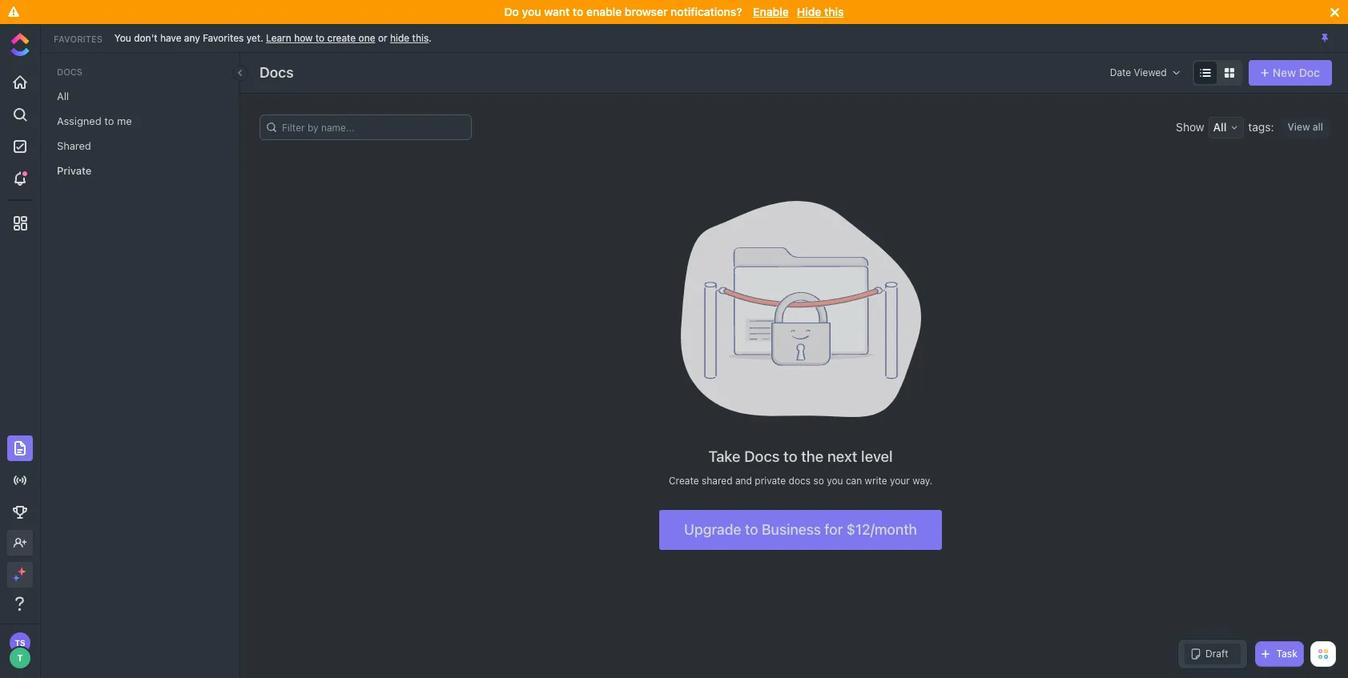 Task type: describe. For each thing, give the bounding box(es) containing it.
sparkle svg 1 image
[[18, 568, 26, 576]]

1 vertical spatial you
[[827, 475, 843, 487]]

business
[[762, 522, 821, 538]]

any
[[184, 32, 200, 44]]

browser
[[625, 5, 668, 18]]

create
[[327, 32, 356, 44]]

enable
[[586, 5, 622, 18]]

yet.
[[246, 32, 263, 44]]

0 vertical spatial all
[[57, 90, 69, 103]]

t
[[17, 653, 23, 663]]

private
[[755, 475, 786, 487]]

$12/month
[[847, 522, 917, 538]]

and
[[735, 475, 752, 487]]

don't
[[134, 32, 157, 44]]

all
[[1313, 121, 1324, 133]]

view all button
[[1282, 118, 1329, 137]]

notifications?
[[671, 5, 742, 18]]

Filter by name... text field
[[268, 115, 466, 139]]

one
[[359, 32, 375, 44]]

take
[[709, 448, 741, 465]]

all button
[[1209, 117, 1245, 138]]

0 horizontal spatial favorites
[[54, 33, 102, 44]]

assigned to me
[[57, 115, 132, 127]]

to right the upgrade
[[745, 522, 758, 538]]

next
[[828, 448, 858, 465]]

:
[[1271, 120, 1274, 134]]

ts t
[[15, 639, 25, 663]]

hide this link
[[390, 32, 429, 44]]

me
[[117, 115, 132, 127]]

tags :
[[1249, 120, 1274, 134]]

level
[[861, 448, 893, 465]]

.
[[429, 32, 432, 44]]

write
[[865, 475, 887, 487]]

view
[[1288, 121, 1310, 133]]

viewed
[[1134, 66, 1167, 79]]

1 horizontal spatial favorites
[[203, 32, 244, 44]]

for
[[825, 522, 843, 538]]

to left me on the top
[[104, 115, 114, 127]]

task
[[1277, 648, 1298, 660]]

learn
[[266, 32, 291, 44]]



Task type: vqa. For each thing, say whether or not it's contained in the screenshot.
Date Viewed dropdown button at right top
yes



Task type: locate. For each thing, give the bounding box(es) containing it.
1 horizontal spatial docs
[[260, 64, 294, 81]]

1 vertical spatial all
[[1213, 120, 1227, 134]]

tags
[[1249, 120, 1271, 134]]

all inside dropdown button
[[1213, 120, 1227, 134]]

your
[[890, 475, 910, 487]]

to
[[573, 5, 583, 18], [315, 32, 325, 44], [104, 115, 114, 127], [784, 448, 798, 465], [745, 522, 758, 538]]

do
[[504, 5, 519, 18]]

have
[[160, 32, 181, 44]]

to right want
[[573, 5, 583, 18]]

2 horizontal spatial docs
[[744, 448, 780, 465]]

upgrade
[[684, 522, 742, 538]]

upgrade to business for $12/month link
[[659, 510, 942, 550]]

you right so
[[827, 475, 843, 487]]

favorites right any
[[203, 32, 244, 44]]

enable
[[753, 5, 789, 18]]

want
[[544, 5, 570, 18]]

0 horizontal spatial this
[[412, 32, 429, 44]]

you right do
[[522, 5, 541, 18]]

you don't have any favorites yet. learn how to create one or hide this .
[[114, 32, 432, 44]]

favorites
[[203, 32, 244, 44], [54, 33, 102, 44]]

to left the
[[784, 448, 798, 465]]

docs up assigned
[[57, 66, 83, 77]]

way.
[[913, 475, 933, 487]]

ts
[[15, 639, 25, 648]]

new
[[1273, 66, 1296, 79]]

date viewed
[[1110, 66, 1167, 79]]

the
[[801, 448, 824, 465]]

1 vertical spatial this
[[412, 32, 429, 44]]

hide
[[390, 32, 410, 44]]

favorites left you
[[54, 33, 102, 44]]

to right how
[[315, 32, 325, 44]]

this right hide
[[824, 5, 844, 18]]

shared
[[57, 139, 91, 152]]

how
[[294, 32, 313, 44]]

shared
[[702, 475, 733, 487]]

this
[[824, 5, 844, 18], [412, 32, 429, 44]]

doc
[[1299, 66, 1320, 79]]

0 horizontal spatial docs
[[57, 66, 83, 77]]

hide
[[797, 5, 821, 18]]

docs down learn
[[260, 64, 294, 81]]

upgrade to business for $12/month
[[684, 522, 917, 538]]

this right 'hide'
[[412, 32, 429, 44]]

private
[[57, 164, 92, 177]]

all right show
[[1213, 120, 1227, 134]]

new doc
[[1273, 66, 1320, 79]]

docs
[[260, 64, 294, 81], [57, 66, 83, 77], [744, 448, 780, 465]]

create shared and private docs so you can write your way.
[[669, 475, 933, 487]]

show
[[1176, 120, 1205, 134]]

you
[[114, 32, 131, 44]]

view all
[[1288, 121, 1324, 133]]

all up assigned
[[57, 90, 69, 103]]

0 horizontal spatial you
[[522, 5, 541, 18]]

so
[[813, 475, 824, 487]]

0 horizontal spatial all
[[57, 90, 69, 103]]

1 horizontal spatial you
[[827, 475, 843, 487]]

learn how to create one link
[[266, 32, 375, 44]]

docs
[[789, 475, 811, 487]]

create
[[669, 475, 699, 487]]

or
[[378, 32, 387, 44]]

take docs to the next level
[[709, 448, 893, 465]]

1 horizontal spatial this
[[824, 5, 844, 18]]

date
[[1110, 66, 1131, 79]]

docs up private on the bottom of page
[[744, 448, 780, 465]]

can
[[846, 475, 862, 487]]

0 vertical spatial this
[[824, 5, 844, 18]]

all
[[57, 90, 69, 103], [1213, 120, 1227, 134]]

you
[[522, 5, 541, 18], [827, 475, 843, 487]]

do you want to enable browser notifications? enable hide this
[[504, 5, 844, 18]]

1 horizontal spatial all
[[1213, 120, 1227, 134]]

assigned
[[57, 115, 101, 127]]

date viewed button
[[1097, 60, 1186, 86]]

sparkle svg 2 image
[[13, 575, 19, 581]]

0 vertical spatial you
[[522, 5, 541, 18]]



